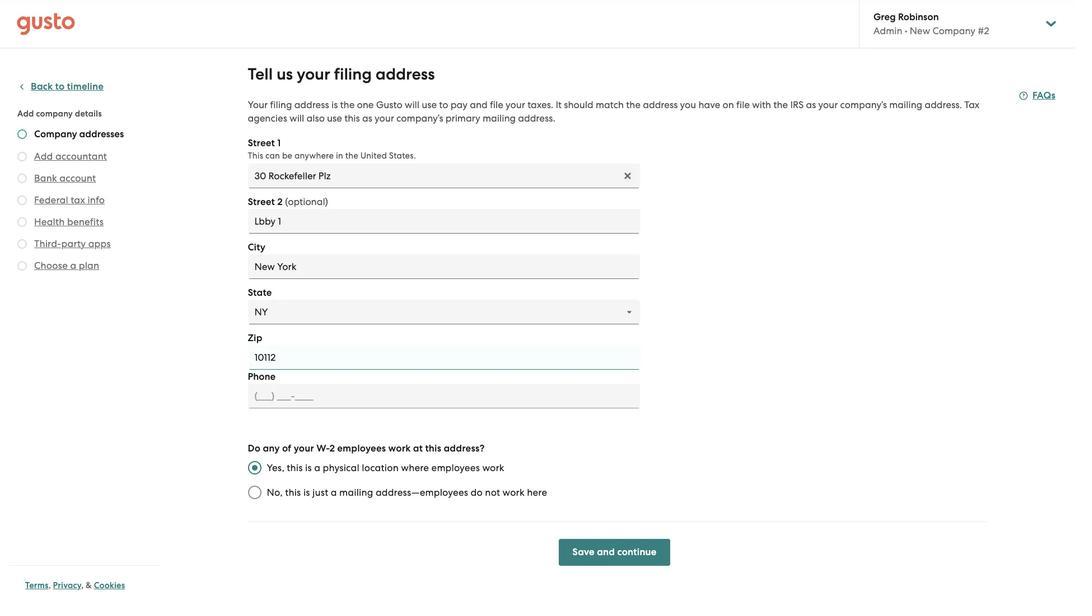 Task type: locate. For each thing, give the bounding box(es) containing it.
where
[[401, 462, 429, 474]]

check image
[[17, 196, 27, 205], [17, 217, 27, 227], [17, 239, 27, 249]]

1 check image from the top
[[17, 196, 27, 205]]

company inside the greg robinson admin • new company #2
[[933, 25, 976, 36]]

street inside "street 1 this can be anywhere in the united states."
[[248, 137, 275, 149]]

0 horizontal spatial address.
[[518, 113, 556, 124]]

company addresses list
[[17, 128, 155, 275]]

tell us your filing address
[[248, 64, 435, 84]]

agencies
[[248, 113, 287, 124]]

a
[[70, 260, 76, 271], [314, 462, 321, 474], [331, 487, 337, 498]]

1 vertical spatial address.
[[518, 113, 556, 124]]

no, this is just a mailing address—employees do not work here
[[267, 487, 548, 498]]

be
[[282, 151, 293, 161]]

will right gusto
[[405, 99, 420, 110]]

check image left add accountant
[[17, 152, 27, 161]]

2 horizontal spatial address
[[643, 99, 678, 110]]

add left "company"
[[17, 109, 34, 119]]

company down "company"
[[34, 128, 77, 140]]

1 vertical spatial as
[[363, 113, 373, 124]]

to left pay
[[440, 99, 449, 110]]

street up this
[[248, 137, 275, 149]]

Street 1 field
[[248, 164, 640, 188]]

as right the irs
[[807, 99, 817, 110]]

and right save
[[597, 546, 615, 558]]

with
[[753, 99, 772, 110]]

work right not
[[503, 487, 525, 498]]

1 vertical spatial employees
[[432, 462, 480, 474]]

work up not
[[483, 462, 505, 474]]

terms link
[[25, 581, 49, 591]]

•
[[905, 25, 908, 36]]

4 check image from the top
[[17, 261, 27, 271]]

2 horizontal spatial mailing
[[890, 99, 923, 110]]

is left just
[[304, 487, 310, 498]]

1 vertical spatial to
[[440, 99, 449, 110]]

and inside your filing address is the one gusto will use to pay and file your taxes. it should match the address you have on file with the irs as your company's mailing address. tax agencies will also use this as your company's primary mailing address.
[[470, 99, 488, 110]]

as down one
[[363, 113, 373, 124]]

timeline
[[67, 81, 104, 92]]

gusto
[[376, 99, 403, 110]]

0 vertical spatial is
[[332, 99, 338, 110]]

the inside "street 1 this can be anywhere in the united states."
[[346, 151, 359, 161]]

to right back
[[55, 81, 65, 92]]

check image for federal
[[17, 196, 27, 205]]

filing up the agencies
[[270, 99, 292, 110]]

filing
[[334, 64, 372, 84], [270, 99, 292, 110]]

1 horizontal spatial ,
[[81, 581, 84, 591]]

choose
[[34, 260, 68, 271]]

street
[[248, 137, 275, 149], [248, 196, 275, 208]]

0 vertical spatial company's
[[841, 99, 888, 110]]

of
[[282, 443, 292, 454]]

2 vertical spatial check image
[[17, 239, 27, 249]]

states.
[[389, 151, 416, 161]]

street left the (optional)
[[248, 196, 275, 208]]

company addresses
[[34, 128, 124, 140]]

check image for bank
[[17, 174, 27, 183]]

, left &
[[81, 581, 84, 591]]

1 horizontal spatial company
[[933, 25, 976, 36]]

benefits
[[67, 216, 104, 228]]

2 up physical
[[330, 443, 335, 454]]

your down gusto
[[375, 113, 394, 124]]

1 vertical spatial mailing
[[483, 113, 516, 124]]

your filing address is the one gusto will use to pay and file your taxes. it should match the address you have on file with the irs as your company's mailing address. tax agencies will also use this as your company's primary mailing address.
[[248, 99, 980, 124]]

1 vertical spatial will
[[290, 113, 304, 124]]

cookies button
[[94, 579, 125, 592]]

0 horizontal spatial add
[[17, 109, 34, 119]]

work left at
[[389, 443, 411, 454]]

bank
[[34, 173, 57, 184]]

0 horizontal spatial file
[[490, 99, 504, 110]]

0 vertical spatial and
[[470, 99, 488, 110]]

,
[[49, 581, 51, 591], [81, 581, 84, 591]]

work
[[389, 443, 411, 454], [483, 462, 505, 474], [503, 487, 525, 498]]

1 vertical spatial filing
[[270, 99, 292, 110]]

2 left the (optional)
[[277, 196, 283, 208]]

1 horizontal spatial and
[[597, 546, 615, 558]]

company
[[933, 25, 976, 36], [34, 128, 77, 140]]

this down one
[[345, 113, 360, 124]]

will left also at the left top
[[290, 113, 304, 124]]

anywhere
[[295, 151, 334, 161]]

use right also at the left top
[[327, 113, 342, 124]]

check image
[[17, 129, 27, 139], [17, 152, 27, 161], [17, 174, 27, 183], [17, 261, 27, 271]]

is for just
[[304, 487, 310, 498]]

0 vertical spatial company
[[933, 25, 976, 36]]

greg robinson admin • new company #2
[[874, 11, 990, 36]]

yes, this is a physical location where employees work
[[267, 462, 505, 474]]

1 vertical spatial and
[[597, 546, 615, 558]]

0 vertical spatial a
[[70, 260, 76, 271]]

0 horizontal spatial will
[[290, 113, 304, 124]]

0 horizontal spatial to
[[55, 81, 65, 92]]

0 horizontal spatial use
[[327, 113, 342, 124]]

0 vertical spatial 2
[[277, 196, 283, 208]]

1 horizontal spatial to
[[440, 99, 449, 110]]

you
[[681, 99, 697, 110]]

0 horizontal spatial and
[[470, 99, 488, 110]]

2 vertical spatial work
[[503, 487, 525, 498]]

federal tax info
[[34, 194, 105, 206]]

state
[[248, 287, 272, 299]]

use
[[422, 99, 437, 110], [327, 113, 342, 124]]

No, this is just a mailing address—employees do not work here radio
[[242, 480, 267, 505]]

0 vertical spatial add
[[17, 109, 34, 119]]

address
[[376, 64, 435, 84], [295, 99, 329, 110], [643, 99, 678, 110]]

choose a plan button
[[34, 259, 99, 272]]

filing up one
[[334, 64, 372, 84]]

privacy link
[[53, 581, 81, 591]]

to inside your filing address is the one gusto will use to pay and file your taxes. it should match the address you have on file with the irs as your company's mailing address. tax agencies will also use this as your company's primary mailing address.
[[440, 99, 449, 110]]

1 check image from the top
[[17, 129, 27, 139]]

check image left choose
[[17, 261, 27, 271]]

add up bank
[[34, 151, 53, 162]]

2 street from the top
[[248, 196, 275, 208]]

filing inside your filing address is the one gusto will use to pay and file your taxes. it should match the address you have on file with the irs as your company's mailing address. tax agencies will also use this as your company's primary mailing address.
[[270, 99, 292, 110]]

a down w-
[[314, 462, 321, 474]]

check image for choose
[[17, 261, 27, 271]]

this right at
[[426, 443, 442, 454]]

health benefits button
[[34, 215, 104, 229]]

this right the yes, at the left bottom of the page
[[287, 462, 303, 474]]

to
[[55, 81, 65, 92], [440, 99, 449, 110]]

3 check image from the top
[[17, 174, 27, 183]]

the left one
[[340, 99, 355, 110]]

can
[[266, 151, 280, 161]]

2 check image from the top
[[17, 217, 27, 227]]

check image left health
[[17, 217, 27, 227]]

check image down add company details
[[17, 129, 27, 139]]

pay
[[451, 99, 468, 110]]

, left privacy
[[49, 581, 51, 591]]

1 street from the top
[[248, 137, 275, 149]]

and
[[470, 99, 488, 110], [597, 546, 615, 558]]

address left you
[[643, 99, 678, 110]]

bank account
[[34, 173, 96, 184]]

check image for third-
[[17, 239, 27, 249]]

is left physical
[[305, 462, 312, 474]]

0 vertical spatial mailing
[[890, 99, 923, 110]]

company's
[[841, 99, 888, 110], [397, 113, 444, 124]]

2 vertical spatial is
[[304, 487, 310, 498]]

add accountant button
[[34, 150, 107, 163]]

0 horizontal spatial mailing
[[340, 487, 373, 498]]

street for 1
[[248, 137, 275, 149]]

file right on
[[737, 99, 750, 110]]

0 vertical spatial filing
[[334, 64, 372, 84]]

1 vertical spatial company's
[[397, 113, 444, 124]]

zip
[[248, 332, 263, 344]]

and right pay
[[470, 99, 488, 110]]

no,
[[267, 487, 283, 498]]

your left taxes.
[[506, 99, 526, 110]]

greg
[[874, 11, 896, 23]]

is inside your filing address is the one gusto will use to pay and file your taxes. it should match the address you have on file with the irs as your company's mailing address. tax agencies will also use this as your company's primary mailing address.
[[332, 99, 338, 110]]

apps
[[88, 238, 111, 249]]

2 check image from the top
[[17, 152, 27, 161]]

address up gusto
[[376, 64, 435, 84]]

a left plan
[[70, 260, 76, 271]]

address up also at the left top
[[295, 99, 329, 110]]

location
[[362, 462, 399, 474]]

add inside add accountant 'button'
[[34, 151, 53, 162]]

yes,
[[267, 462, 285, 474]]

0 horizontal spatial ,
[[49, 581, 51, 591]]

the right the in
[[346, 151, 359, 161]]

employees
[[337, 443, 386, 454], [432, 462, 480, 474]]

1 horizontal spatial filing
[[334, 64, 372, 84]]

home image
[[17, 13, 75, 35]]

the
[[340, 99, 355, 110], [627, 99, 641, 110], [774, 99, 789, 110], [346, 151, 359, 161]]

use left pay
[[422, 99, 437, 110]]

taxes.
[[528, 99, 554, 110]]

will
[[405, 99, 420, 110], [290, 113, 304, 124]]

0 horizontal spatial company
[[34, 128, 77, 140]]

1 vertical spatial work
[[483, 462, 505, 474]]

1 vertical spatial add
[[34, 151, 53, 162]]

it
[[556, 99, 562, 110]]

1 horizontal spatial add
[[34, 151, 53, 162]]

0 vertical spatial street
[[248, 137, 275, 149]]

terms
[[25, 581, 49, 591]]

1 horizontal spatial file
[[737, 99, 750, 110]]

address. left tax
[[925, 99, 963, 110]]

in
[[336, 151, 343, 161]]

company left #2
[[933, 25, 976, 36]]

check image left bank
[[17, 174, 27, 183]]

Yes, this is a physical location where employees work radio
[[242, 456, 267, 480]]

2 horizontal spatial a
[[331, 487, 337, 498]]

employees down address?
[[432, 462, 480, 474]]

faqs button
[[1020, 89, 1056, 103]]

tax
[[71, 194, 85, 206]]

also
[[307, 113, 325, 124]]

1 vertical spatial is
[[305, 462, 312, 474]]

your right of
[[294, 443, 314, 454]]

1 horizontal spatial 2
[[330, 443, 335, 454]]

1 horizontal spatial a
[[314, 462, 321, 474]]

employees up the location
[[337, 443, 386, 454]]

1 horizontal spatial mailing
[[483, 113, 516, 124]]

physical
[[323, 462, 360, 474]]

1 vertical spatial street
[[248, 196, 275, 208]]

0 vertical spatial as
[[807, 99, 817, 110]]

this
[[345, 113, 360, 124], [426, 443, 442, 454], [287, 462, 303, 474], [285, 487, 301, 498]]

address. down taxes.
[[518, 113, 556, 124]]

back to timeline
[[31, 81, 104, 92]]

1 horizontal spatial address.
[[925, 99, 963, 110]]

third-
[[34, 238, 61, 249]]

2 file from the left
[[737, 99, 750, 110]]

1 horizontal spatial will
[[405, 99, 420, 110]]

check image left federal
[[17, 196, 27, 205]]

choose a plan
[[34, 260, 99, 271]]

0 horizontal spatial a
[[70, 260, 76, 271]]

is
[[332, 99, 338, 110], [305, 462, 312, 474], [304, 487, 310, 498]]

robinson
[[899, 11, 940, 23]]

file right pay
[[490, 99, 504, 110]]

a right just
[[331, 487, 337, 498]]

this right 'no,'
[[285, 487, 301, 498]]

check image left third-
[[17, 239, 27, 249]]

3 check image from the top
[[17, 239, 27, 249]]

0 horizontal spatial filing
[[270, 99, 292, 110]]

0 horizontal spatial employees
[[337, 443, 386, 454]]

2 , from the left
[[81, 581, 84, 591]]

is left one
[[332, 99, 338, 110]]

have
[[699, 99, 721, 110]]

account
[[60, 173, 96, 184]]

0 vertical spatial use
[[422, 99, 437, 110]]

Zip field
[[248, 345, 640, 370]]

0 vertical spatial to
[[55, 81, 65, 92]]

1 vertical spatial check image
[[17, 217, 27, 227]]

2 vertical spatial mailing
[[340, 487, 373, 498]]

0 vertical spatial check image
[[17, 196, 27, 205]]

1 vertical spatial company
[[34, 128, 77, 140]]



Task type: vqa. For each thing, say whether or not it's contained in the screenshot.
is to the middle
yes



Task type: describe. For each thing, give the bounding box(es) containing it.
third-party apps button
[[34, 237, 111, 250]]

the left the irs
[[774, 99, 789, 110]]

us
[[277, 64, 293, 84]]

info
[[88, 194, 105, 206]]

street 1 this can be anywhere in the united states.
[[248, 137, 416, 161]]

continue
[[618, 546, 657, 558]]

add accountant
[[34, 151, 107, 162]]

check image for health
[[17, 217, 27, 227]]

company inside list
[[34, 128, 77, 140]]

primary
[[446, 113, 481, 124]]

check image for add
[[17, 152, 27, 161]]

2 vertical spatial a
[[331, 487, 337, 498]]

plan
[[79, 260, 99, 271]]

add for add company details
[[17, 109, 34, 119]]

new
[[911, 25, 931, 36]]

details
[[75, 109, 102, 119]]

city
[[248, 242, 266, 253]]

terms , privacy , & cookies
[[25, 581, 125, 591]]

1 vertical spatial use
[[327, 113, 342, 124]]

health
[[34, 216, 65, 228]]

add company details
[[17, 109, 102, 119]]

to inside 'button'
[[55, 81, 65, 92]]

1 horizontal spatial use
[[422, 99, 437, 110]]

addresses
[[79, 128, 124, 140]]

admin
[[874, 25, 903, 36]]

bank account button
[[34, 171, 96, 185]]

health benefits
[[34, 216, 104, 228]]

your right us
[[297, 64, 331, 84]]

save
[[573, 546, 595, 558]]

0 horizontal spatial 2
[[277, 196, 283, 208]]

match
[[596, 99, 624, 110]]

0 horizontal spatial company's
[[397, 113, 444, 124]]

w-
[[317, 443, 330, 454]]

at
[[413, 443, 423, 454]]

federal
[[34, 194, 68, 206]]

1 horizontal spatial company's
[[841, 99, 888, 110]]

0 vertical spatial will
[[405, 99, 420, 110]]

back to timeline button
[[17, 80, 104, 94]]

0 horizontal spatial as
[[363, 113, 373, 124]]

do any of your w-2 employees work at this address?
[[248, 443, 485, 454]]

do
[[471, 487, 483, 498]]

federal tax info button
[[34, 193, 105, 207]]

third-party apps
[[34, 238, 111, 249]]

not
[[485, 487, 501, 498]]

address—employees
[[376, 487, 469, 498]]

address?
[[444, 443, 485, 454]]

street for 2
[[248, 196, 275, 208]]

Street 2 field
[[248, 209, 640, 234]]

on
[[723, 99, 735, 110]]

1
[[277, 137, 281, 149]]

is for a
[[305, 462, 312, 474]]

1 vertical spatial a
[[314, 462, 321, 474]]

one
[[357, 99, 374, 110]]

save and continue button
[[559, 539, 671, 566]]

united
[[361, 151, 387, 161]]

here
[[527, 487, 548, 498]]

and inside button
[[597, 546, 615, 558]]

irs
[[791, 99, 804, 110]]

add for add accountant
[[34, 151, 53, 162]]

this
[[248, 151, 263, 161]]

do
[[248, 443, 261, 454]]

0 vertical spatial employees
[[337, 443, 386, 454]]

save and continue
[[573, 546, 657, 558]]

the right 'match'
[[627, 99, 641, 110]]

&
[[86, 581, 92, 591]]

1 horizontal spatial as
[[807, 99, 817, 110]]

1 horizontal spatial employees
[[432, 462, 480, 474]]

phone
[[248, 371, 276, 383]]

0 vertical spatial address.
[[925, 99, 963, 110]]

a inside the choose a plan button
[[70, 260, 76, 271]]

street 2 (optional)
[[248, 196, 328, 208]]

1 , from the left
[[49, 581, 51, 591]]

just
[[313, 487, 329, 498]]

this inside your filing address is the one gusto will use to pay and file your taxes. it should match the address you have on file with the irs as your company's mailing address. tax agencies will also use this as your company's primary mailing address.
[[345, 113, 360, 124]]

accountant
[[55, 151, 107, 162]]

1 horizontal spatial address
[[376, 64, 435, 84]]

0 horizontal spatial address
[[295, 99, 329, 110]]

back
[[31, 81, 53, 92]]

cookies
[[94, 581, 125, 591]]

(optional)
[[285, 196, 328, 207]]

should
[[564, 99, 594, 110]]

your right the irs
[[819, 99, 839, 110]]

tax
[[965, 99, 980, 110]]

Phone text field
[[248, 384, 640, 409]]

1 vertical spatial 2
[[330, 443, 335, 454]]

City field
[[248, 254, 640, 279]]

1 file from the left
[[490, 99, 504, 110]]

party
[[61, 238, 86, 249]]

#2
[[979, 25, 990, 36]]

0 vertical spatial work
[[389, 443, 411, 454]]



